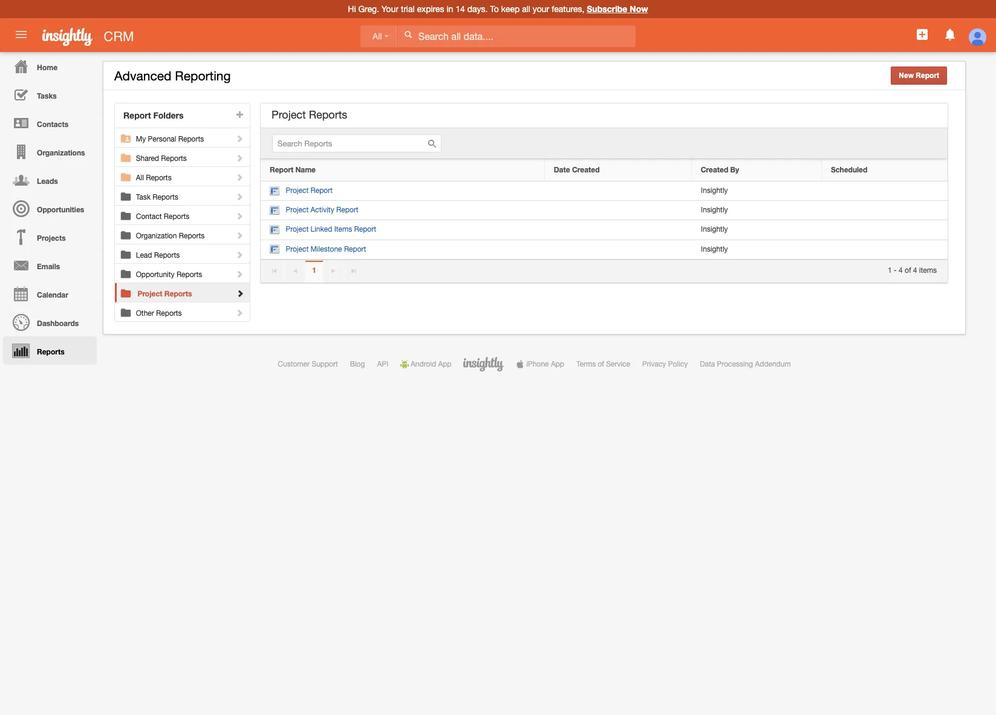 Task type: vqa. For each thing, say whether or not it's contained in the screenshot.
04-
no



Task type: locate. For each thing, give the bounding box(es) containing it.
opportunity reports
[[136, 270, 202, 279]]

report right items
[[354, 225, 376, 234]]

report up project activity report
[[311, 186, 333, 195]]

iphone app link
[[516, 360, 564, 368]]

4 right -
[[899, 266, 903, 275]]

0 horizontal spatial app
[[438, 360, 452, 368]]

chevron right image inside the all reports link
[[236, 173, 244, 182]]

1 down project milestone report link
[[312, 266, 316, 275]]

report folders
[[123, 110, 184, 120]]

0 vertical spatial of
[[905, 266, 912, 275]]

3 insightly cell from the top
[[692, 220, 822, 240]]

report up my
[[123, 110, 151, 120]]

insightly cell for project activity report
[[692, 201, 822, 220]]

features,
[[552, 4, 585, 14]]

1 left -
[[888, 266, 892, 275]]

project activity report link
[[270, 206, 358, 215]]

chevron right image inside "opportunity reports" link
[[236, 270, 244, 278]]

app right android in the bottom left of the page
[[438, 360, 452, 368]]

blog link
[[350, 360, 365, 368]]

reports for organization reports link
[[179, 232, 205, 240]]

reports inside task reports link
[[153, 193, 178, 201]]

chevron right image
[[236, 134, 244, 143], [236, 154, 244, 162], [236, 173, 244, 182], [236, 192, 244, 201], [236, 231, 244, 240], [236, 250, 244, 259], [236, 289, 244, 298]]

0 horizontal spatial project reports
[[138, 289, 192, 298]]

app
[[438, 360, 452, 368], [551, 360, 564, 368]]

1 horizontal spatial all
[[373, 31, 382, 41]]

subscribe now link
[[587, 4, 648, 14]]

chevron right image inside lead reports link
[[236, 250, 244, 259]]

reports inside contact reports link
[[164, 212, 190, 221]]

1 horizontal spatial app
[[551, 360, 564, 368]]

project milestone report link
[[270, 245, 366, 254]]

reports up project reports link
[[177, 270, 202, 279]]

reports for project reports link
[[164, 289, 192, 298]]

android
[[411, 360, 436, 368]]

calendar
[[37, 290, 68, 300]]

1 row from the top
[[261, 159, 948, 182]]

of right -
[[905, 266, 912, 275]]

chevron right image for project reports
[[236, 289, 244, 298]]

shared
[[136, 154, 159, 163]]

trial
[[401, 4, 415, 14]]

chevron right image up project reports link
[[236, 270, 244, 278]]

insightly for project activity report
[[701, 206, 728, 214]]

all down the greg.
[[373, 31, 382, 41]]

my
[[136, 135, 146, 143]]

reports inside my personal reports link
[[178, 135, 204, 143]]

0 horizontal spatial created
[[572, 165, 600, 174]]

chevron right image
[[236, 212, 244, 220], [236, 270, 244, 278], [236, 309, 244, 317]]

insightly cell
[[692, 182, 822, 201], [692, 201, 822, 220], [692, 220, 822, 240], [692, 240, 822, 259]]

project inside 'link'
[[286, 186, 309, 195]]

projects
[[37, 234, 66, 243]]

4 left "items"
[[914, 266, 918, 275]]

insightly cell for project milestone report
[[692, 240, 822, 259]]

reports down dashboards
[[37, 347, 65, 356]]

report name link
[[270, 165, 535, 175]]

3 row from the top
[[261, 201, 948, 220]]

chevron right image for all reports
[[236, 173, 244, 182]]

chevron right image inside task reports link
[[236, 192, 244, 201]]

row
[[261, 159, 948, 182], [261, 182, 948, 201], [261, 201, 948, 220], [261, 220, 948, 240], [261, 240, 948, 259]]

chevron right image for shared reports
[[236, 154, 244, 162]]

1 horizontal spatial created
[[701, 165, 729, 174]]

folders
[[153, 110, 184, 120]]

project reports
[[272, 108, 348, 121], [138, 289, 192, 298]]

1 created from the left
[[572, 165, 600, 174]]

created right date
[[572, 165, 600, 174]]

14
[[456, 4, 465, 14]]

all up task on the left top
[[136, 174, 144, 182]]

plus image
[[236, 110, 244, 119]]

all
[[373, 31, 382, 41], [136, 174, 144, 182]]

Search all data.... text field
[[397, 25, 636, 47]]

2 vertical spatial chevron right image
[[236, 309, 244, 317]]

privacy policy link
[[643, 360, 688, 368]]

projects link
[[3, 223, 97, 251]]

date
[[554, 165, 570, 174]]

2 insightly cell from the top
[[692, 201, 822, 220]]

6 chevron right image from the top
[[236, 250, 244, 259]]

chevron right image for my personal reports
[[236, 134, 244, 143]]

customer support
[[278, 360, 338, 368]]

1 horizontal spatial 1
[[888, 266, 892, 275]]

app for iphone app
[[551, 360, 564, 368]]

1 vertical spatial chevron right image
[[236, 270, 244, 278]]

4
[[899, 266, 903, 275], [914, 266, 918, 275]]

0 vertical spatial all
[[373, 31, 382, 41]]

reports up opportunity reports
[[154, 251, 180, 260]]

project report
[[286, 186, 333, 195]]

1 chevron right image from the top
[[236, 212, 244, 220]]

project left linked
[[286, 225, 309, 234]]

activity
[[311, 206, 334, 214]]

addendum
[[755, 360, 791, 368]]

0 vertical spatial chevron right image
[[236, 212, 244, 220]]

3 insightly from the top
[[701, 225, 728, 234]]

1 insightly cell from the top
[[692, 182, 822, 201]]

your
[[533, 4, 550, 14]]

created
[[572, 165, 600, 174], [701, 165, 729, 174]]

1 chevron right image from the top
[[236, 134, 244, 143]]

1 inside 1 button
[[312, 266, 316, 275]]

privacy
[[643, 360, 666, 368]]

chevron right image down project reports link
[[236, 309, 244, 317]]

1 insightly from the top
[[701, 186, 728, 195]]

2 app from the left
[[551, 360, 564, 368]]

cell
[[545, 182, 692, 201], [822, 182, 948, 201], [545, 201, 692, 220], [822, 201, 948, 220], [545, 220, 692, 240], [822, 220, 948, 240], [545, 240, 692, 259], [822, 240, 948, 259]]

now
[[630, 4, 648, 14]]

reports for lead reports link
[[154, 251, 180, 260]]

1 horizontal spatial 4
[[914, 266, 918, 275]]

reports up contact reports
[[153, 193, 178, 201]]

linked
[[311, 225, 332, 234]]

iphone app
[[527, 360, 564, 368]]

reports for 'other reports' 'link'
[[156, 309, 182, 318]]

of
[[905, 266, 912, 275], [598, 360, 604, 368]]

7 chevron right image from the top
[[236, 289, 244, 298]]

emails link
[[3, 251, 97, 280]]

project down project report 'link'
[[286, 206, 309, 214]]

4 chevron right image from the top
[[236, 192, 244, 201]]

reports inside lead reports link
[[154, 251, 180, 260]]

chevron right image inside project reports link
[[236, 289, 244, 298]]

task reports link
[[136, 186, 245, 201]]

1 horizontal spatial project reports
[[272, 108, 348, 121]]

organization reports
[[136, 232, 205, 240]]

reports for contact reports link at the left top of page
[[164, 212, 190, 221]]

report name
[[270, 165, 316, 174]]

1 vertical spatial project reports
[[138, 289, 192, 298]]

chevron right image inside shared reports 'link'
[[236, 154, 244, 162]]

reporting
[[175, 68, 231, 83]]

2 row from the top
[[261, 182, 948, 201]]

to
[[490, 4, 499, 14]]

1 app from the left
[[438, 360, 452, 368]]

reports for the all reports link
[[146, 174, 172, 182]]

new report
[[899, 71, 940, 80]]

opportunity reports link
[[136, 264, 245, 279]]

project down opportunity
[[138, 289, 162, 298]]

report down items
[[344, 245, 366, 253]]

2 created from the left
[[701, 165, 729, 174]]

1 1 from the left
[[312, 266, 316, 275]]

api link
[[377, 360, 388, 368]]

reports up organization reports
[[164, 212, 190, 221]]

scheduled link
[[831, 165, 938, 175]]

reports up task reports
[[146, 174, 172, 182]]

reports inside 'other reports' 'link'
[[156, 309, 182, 318]]

project reports down opportunity reports
[[138, 289, 192, 298]]

advanced
[[114, 68, 172, 83]]

4 insightly from the top
[[701, 245, 728, 253]]

2 chevron right image from the top
[[236, 154, 244, 162]]

reports up the search reports text box
[[309, 108, 348, 121]]

5 chevron right image from the top
[[236, 231, 244, 240]]

subscribe
[[587, 4, 628, 14]]

reports up 'other reports' 'link'
[[164, 289, 192, 298]]

-
[[894, 266, 897, 275]]

reports inside the all reports link
[[146, 174, 172, 182]]

grid
[[261, 159, 948, 259]]

0 horizontal spatial all
[[136, 174, 144, 182]]

all for all
[[373, 31, 382, 41]]

2 chevron right image from the top
[[236, 270, 244, 278]]

0 vertical spatial project reports
[[272, 108, 348, 121]]

4 insightly cell from the top
[[692, 240, 822, 259]]

insightly for project milestone report
[[701, 245, 728, 253]]

project
[[272, 108, 306, 121], [286, 186, 309, 195], [286, 206, 309, 214], [286, 225, 309, 234], [286, 245, 309, 253], [138, 289, 162, 298]]

chevron right image inside organization reports link
[[236, 231, 244, 240]]

reports inside reports 'link'
[[37, 347, 65, 356]]

4 row from the top
[[261, 220, 948, 240]]

app right the iphone
[[551, 360, 564, 368]]

1 for 1
[[312, 266, 316, 275]]

all reports link
[[136, 167, 245, 182]]

row containing project linked items report
[[261, 220, 948, 240]]

reports right other
[[156, 309, 182, 318]]

1
[[312, 266, 316, 275], [888, 266, 892, 275]]

home link
[[3, 52, 97, 80]]

chevron right image inside 'other reports' 'link'
[[236, 309, 244, 317]]

1 vertical spatial of
[[598, 360, 604, 368]]

2 insightly from the top
[[701, 206, 728, 214]]

chevron right image inside my personal reports link
[[236, 134, 244, 143]]

project up 1 button
[[286, 245, 309, 253]]

of right terms
[[598, 360, 604, 368]]

project reports up name
[[272, 108, 348, 121]]

reports
[[309, 108, 348, 121], [178, 135, 204, 143], [161, 154, 187, 163], [146, 174, 172, 182], [153, 193, 178, 201], [164, 212, 190, 221], [179, 232, 205, 240], [154, 251, 180, 260], [177, 270, 202, 279], [164, 289, 192, 298], [156, 309, 182, 318], [37, 347, 65, 356]]

0 horizontal spatial 1
[[312, 266, 316, 275]]

created by
[[701, 165, 740, 174]]

navigation
[[0, 52, 97, 365]]

my personal reports link
[[136, 128, 245, 143]]

reports inside organization reports link
[[179, 232, 205, 240]]

project down report name
[[286, 186, 309, 195]]

organizations
[[37, 148, 85, 157]]

row group containing project report
[[261, 182, 948, 259]]

3 chevron right image from the top
[[236, 173, 244, 182]]

reports inside "opportunity reports" link
[[177, 270, 202, 279]]

1 4 from the left
[[899, 266, 903, 275]]

hi
[[348, 4, 356, 14]]

reports down my personal reports
[[161, 154, 187, 163]]

android app link
[[401, 360, 452, 368]]

1 button
[[306, 261, 323, 284]]

tasks link
[[3, 80, 97, 109]]

chevron right image inside contact reports link
[[236, 212, 244, 220]]

chevron right image up organization reports link
[[236, 212, 244, 220]]

reports inside project reports link
[[164, 289, 192, 298]]

5 row from the top
[[261, 240, 948, 259]]

reports up shared reports 'link'
[[178, 135, 204, 143]]

reports up lead reports link
[[179, 232, 205, 240]]

3 chevron right image from the top
[[236, 309, 244, 317]]

2 1 from the left
[[888, 266, 892, 275]]

project for project report 'link'
[[286, 186, 309, 195]]

chevron right image for lead reports
[[236, 250, 244, 259]]

project linked items report link
[[270, 225, 376, 235]]

row group
[[261, 182, 948, 259]]

service
[[606, 360, 630, 368]]

reports inside shared reports 'link'
[[161, 154, 187, 163]]

0 horizontal spatial 4
[[899, 266, 903, 275]]

project milestone report
[[286, 245, 366, 253]]

date created link
[[554, 165, 682, 175]]

created left by
[[701, 165, 729, 174]]

1 vertical spatial all
[[136, 174, 144, 182]]



Task type: describe. For each thing, give the bounding box(es) containing it.
project for the project activity report link
[[286, 206, 309, 214]]

items
[[334, 225, 352, 234]]

greg.
[[358, 4, 379, 14]]

keep
[[501, 4, 520, 14]]

hi greg. your trial expires in 14 days. to keep all your features, subscribe now
[[348, 4, 648, 14]]

task
[[136, 193, 151, 201]]

project for project linked items report link
[[286, 225, 309, 234]]

data processing addendum link
[[700, 360, 791, 368]]

leads link
[[3, 166, 97, 194]]

insightly cell for project linked items report
[[692, 220, 822, 240]]

project reports inside project reports link
[[138, 289, 192, 298]]

terms of service link
[[577, 360, 630, 368]]

chevron right image for organization reports
[[236, 231, 244, 240]]

emails
[[37, 262, 60, 271]]

project for project milestone report link
[[286, 245, 309, 253]]

reports for "opportunity reports" link
[[177, 270, 202, 279]]

Search Reports text field
[[272, 134, 442, 152]]

created by link
[[701, 165, 813, 175]]

support
[[312, 360, 338, 368]]

2 4 from the left
[[914, 266, 918, 275]]

opportunities link
[[3, 194, 97, 223]]

my personal reports
[[136, 135, 204, 143]]

report left name
[[270, 165, 294, 174]]

row containing report name
[[261, 159, 948, 182]]

milestone
[[311, 245, 342, 253]]

shared reports
[[136, 154, 187, 163]]

report inside 'link'
[[311, 186, 333, 195]]

terms of service
[[577, 360, 630, 368]]

processing
[[717, 360, 753, 368]]

app for android app
[[438, 360, 452, 368]]

data processing addendum
[[700, 360, 791, 368]]

contact reports
[[136, 212, 190, 221]]

customer support link
[[278, 360, 338, 368]]

row containing project activity report
[[261, 201, 948, 220]]

reports link
[[3, 336, 97, 365]]

blog
[[350, 360, 365, 368]]

navigation containing home
[[0, 52, 97, 365]]

tasks
[[37, 91, 57, 100]]

your
[[382, 4, 399, 14]]

project right plus image
[[272, 108, 306, 121]]

lead reports link
[[136, 244, 245, 260]]

data
[[700, 360, 715, 368]]

dashboards link
[[3, 308, 97, 336]]

contacts
[[37, 120, 68, 129]]

name
[[296, 165, 316, 174]]

insightly cell for project report
[[692, 182, 822, 201]]

project reports link
[[138, 283, 245, 298]]

reports for task reports link
[[153, 193, 178, 201]]

row containing project milestone report
[[261, 240, 948, 259]]

other reports
[[136, 309, 182, 318]]

organization reports link
[[136, 225, 245, 240]]

chevron right image for task reports
[[236, 192, 244, 201]]

chevron right image for opportunity reports
[[236, 270, 244, 278]]

items
[[920, 266, 937, 275]]

by
[[731, 165, 740, 174]]

project report link
[[270, 186, 333, 196]]

all
[[522, 4, 531, 14]]

opportunity
[[136, 270, 175, 279]]

dashboards
[[37, 319, 79, 328]]

android app
[[411, 360, 452, 368]]

report up items
[[336, 206, 358, 214]]

lead
[[136, 251, 152, 260]]

report right new
[[916, 71, 940, 80]]

expires
[[417, 4, 444, 14]]

grid containing report name
[[261, 159, 948, 259]]

in
[[447, 4, 453, 14]]

crm
[[104, 29, 134, 44]]

customer
[[278, 360, 310, 368]]

row containing project report
[[261, 182, 948, 201]]

home
[[37, 63, 58, 72]]

1 horizontal spatial of
[[905, 266, 912, 275]]

chevron right image for other reports
[[236, 309, 244, 317]]

new report link
[[891, 67, 948, 85]]

created inside 'link'
[[701, 165, 729, 174]]

0 horizontal spatial of
[[598, 360, 604, 368]]

white image
[[404, 30, 413, 39]]

chevron right image for contact reports
[[236, 212, 244, 220]]

date created
[[554, 165, 600, 174]]

other
[[136, 309, 154, 318]]

other reports link
[[136, 303, 245, 318]]

organization
[[136, 232, 177, 240]]

insightly for project report
[[701, 186, 728, 195]]

all link
[[361, 25, 397, 47]]

lead reports
[[136, 251, 180, 260]]

terms
[[577, 360, 596, 368]]

1 for 1 - 4 of 4 items
[[888, 266, 892, 275]]

notifications image
[[943, 27, 958, 42]]

insightly for project linked items report
[[701, 225, 728, 234]]

project linked items report
[[286, 225, 376, 234]]

policy
[[668, 360, 688, 368]]

calendar link
[[3, 280, 97, 308]]

all for all reports
[[136, 174, 144, 182]]

contacts link
[[3, 109, 97, 137]]

all reports
[[136, 174, 172, 182]]

reports for shared reports 'link'
[[161, 154, 187, 163]]

organizations link
[[3, 137, 97, 166]]

contact reports link
[[136, 206, 245, 221]]

days.
[[467, 4, 488, 14]]

1 - 4 of 4 items
[[888, 266, 937, 275]]

personal
[[148, 135, 176, 143]]



